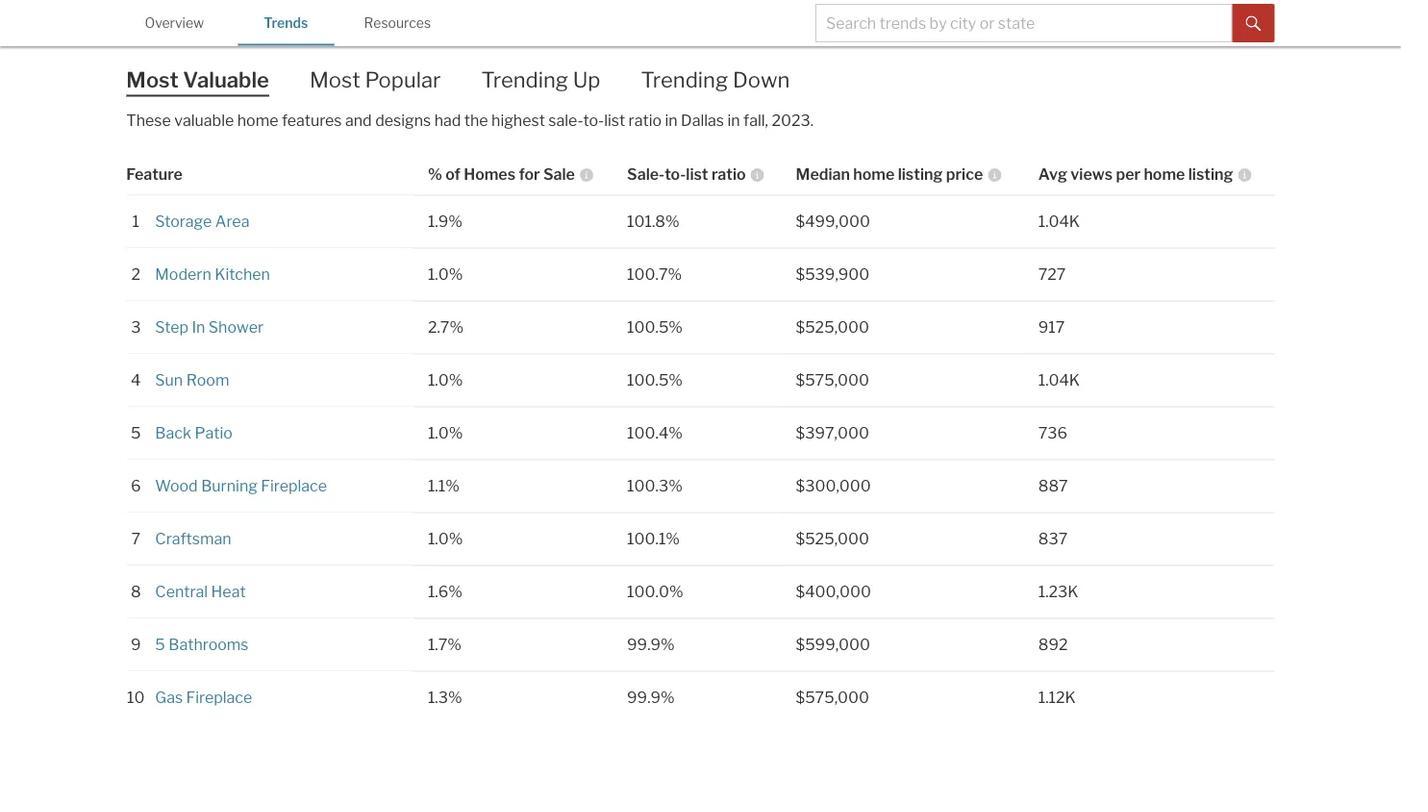 Task type: describe. For each thing, give the bounding box(es) containing it.
4 1.0% from the top
[[428, 529, 463, 548]]

median home listing price
[[796, 165, 983, 183]]

to
[[789, 22, 804, 41]]

down
[[733, 67, 790, 93]]

887
[[1038, 476, 1068, 495]]

1.0% for patio
[[428, 423, 463, 442]]

craftsman
[[155, 529, 231, 548]]

$397,000
[[796, 423, 869, 442]]

sale-to-list ratio
[[627, 165, 746, 183]]

1 listing from the left
[[898, 165, 943, 183]]

1.9%
[[428, 212, 463, 231]]

101.8%
[[627, 212, 680, 231]]

sun
[[155, 371, 183, 389]]

sun room link
[[155, 371, 229, 389]]

100.3%
[[627, 476, 683, 495]]

homes
[[464, 165, 516, 183]]

1.7%
[[428, 635, 462, 654]]

avg views per home listing
[[1038, 165, 1234, 183]]

1.6%
[[428, 582, 463, 601]]

trending down
[[641, 67, 790, 93]]

$300,000
[[796, 476, 871, 495]]

$420,000
[[293, 22, 367, 41]]

99.9% for $599,000
[[627, 635, 675, 654]]

list up trending up
[[533, 22, 554, 41]]

compare
[[436, 22, 502, 41]]

shower
[[209, 318, 264, 336]]

back
[[155, 423, 191, 442]]

most valuable button
[[126, 65, 310, 94]]

back patio link
[[155, 423, 233, 442]]

fall,
[[744, 111, 768, 130]]

trending up button
[[481, 65, 641, 94]]

1.0% for room
[[428, 371, 463, 389]]

highest
[[492, 111, 545, 130]]

1 vertical spatial the
[[464, 111, 488, 130]]

0 vertical spatial to-
[[583, 111, 604, 130]]

gas
[[155, 688, 183, 707]]

2 horizontal spatial in
[[728, 111, 740, 130]]

patio
[[195, 423, 233, 442]]

back patio
[[155, 423, 233, 442]]

0 horizontal spatial in
[[370, 22, 383, 41]]

4
[[131, 371, 141, 389]]

modern
[[155, 265, 211, 283]]

5 bathrooms
[[155, 635, 249, 654]]

1 horizontal spatial to-
[[665, 165, 686, 183]]

overview
[[145, 15, 204, 31]]

1 vertical spatial fireplace
[[186, 688, 252, 707]]

trends
[[264, 15, 308, 31]]

storage area
[[155, 212, 250, 231]]

designs
[[375, 111, 431, 130]]

1.3%
[[428, 688, 462, 707]]

0 vertical spatial of
[[597, 22, 611, 41]]

$575,000 for 100.5%
[[796, 371, 870, 389]]

step in shower
[[155, 318, 264, 336]]

99.9% for $575,000
[[627, 688, 675, 707]]

modern kitchen link
[[155, 265, 270, 283]]

home down valuable
[[237, 111, 278, 130]]

median
[[796, 165, 850, 183]]

Search trends by city or state search field
[[816, 4, 1233, 42]]

dallas.
[[386, 22, 433, 41]]

8
[[131, 582, 141, 601]]

100.5% for $525,000
[[627, 318, 683, 336]]

you
[[981, 22, 1007, 41]]

and
[[345, 111, 372, 130]]

most popular
[[310, 67, 441, 93]]

10
[[127, 688, 145, 707]]

100.7%
[[627, 265, 682, 283]]

100.1%
[[627, 529, 680, 548]]

storage area link
[[155, 212, 250, 231]]

up
[[573, 67, 601, 93]]

kitchen
[[215, 265, 270, 283]]

% of homes for sale
[[428, 165, 575, 183]]

heat
[[211, 582, 246, 601]]

popular
[[365, 67, 441, 93]]

median
[[157, 22, 211, 41]]

most for most valuable
[[126, 67, 179, 93]]

892
[[1038, 635, 1068, 654]]

submit search image
[[1246, 16, 1262, 31]]

%
[[428, 165, 442, 183]]

wood
[[155, 476, 198, 495]]

736
[[1038, 423, 1068, 442]]

gas fireplace
[[155, 688, 252, 707]]

1.12k
[[1038, 688, 1076, 707]]

1.04k for $499,000
[[1038, 212, 1080, 231]]

1.23k
[[1038, 582, 1079, 601]]

sell
[[1010, 22, 1034, 41]]



Task type: locate. For each thing, give the bounding box(es) containing it.
features
[[725, 22, 785, 41], [282, 111, 342, 130]]

1 horizontal spatial in
[[665, 111, 678, 130]]

837
[[1038, 529, 1068, 548]]

2 99.9% from the top
[[627, 688, 675, 707]]

$400,000
[[796, 582, 871, 601]]

is
[[278, 22, 289, 41]]

$525,000 for 100.5%
[[796, 318, 870, 336]]

1 horizontal spatial for
[[1038, 22, 1058, 41]]

had
[[434, 111, 461, 130]]

price for median
[[946, 165, 983, 183]]

1 vertical spatial of
[[446, 165, 461, 183]]

price for the
[[238, 22, 275, 41]]

1 horizontal spatial trending
[[641, 67, 728, 93]]

1 horizontal spatial ratio
[[712, 165, 746, 183]]

100.5% for $575,000
[[627, 371, 683, 389]]

0 vertical spatial fireplace
[[261, 476, 327, 495]]

$575,000 for 99.9%
[[796, 688, 870, 707]]

the right the had
[[464, 111, 488, 130]]

$599,000
[[796, 635, 871, 654]]

0 horizontal spatial trending
[[481, 67, 568, 93]]

1 vertical spatial features
[[282, 111, 342, 130]]

0 horizontal spatial 5
[[131, 423, 141, 442]]

to-
[[583, 111, 604, 130], [665, 165, 686, 183]]

$539,900
[[796, 265, 870, 283]]

dallas
[[681, 111, 724, 130]]

the
[[126, 22, 154, 41]]

1 vertical spatial 5
[[155, 635, 165, 654]]

$525,000 down '$539,900'
[[796, 318, 870, 336]]

most inside button
[[310, 67, 361, 93]]

home
[[681, 22, 722, 41], [237, 111, 278, 130], [853, 165, 895, 183], [1144, 165, 1185, 183]]

1 horizontal spatial the
[[505, 22, 529, 41]]

0 horizontal spatial the
[[464, 111, 488, 130]]

sun room
[[155, 371, 229, 389]]

storage
[[155, 212, 212, 231]]

most up the these
[[126, 67, 179, 93]]

5 for 5 bathrooms
[[155, 635, 165, 654]]

ones
[[882, 22, 917, 41]]

2
[[131, 265, 141, 283]]

1 horizontal spatial price
[[557, 22, 593, 41]]

0 vertical spatial 99.9%
[[627, 635, 675, 654]]

home up trending down
[[681, 22, 722, 41]]

price up up
[[557, 22, 593, 41]]

most popular button
[[310, 65, 481, 94]]

5 right the 9
[[155, 635, 165, 654]]

fireplace right gas
[[186, 688, 252, 707]]

features left and
[[282, 111, 342, 130]]

these valuable home features and designs had the highest sale-to-list ratio in dallas in fall, 2023.
[[126, 111, 814, 130]]

trending up "highest"
[[481, 67, 568, 93]]

the right the compare
[[505, 22, 529, 41]]

$525,000 down $300,000
[[796, 529, 870, 548]]

in
[[192, 318, 205, 336]]

2.7%
[[428, 318, 464, 336]]

2 trending from the left
[[641, 67, 728, 93]]

0 horizontal spatial ratio
[[629, 111, 662, 130]]

0 vertical spatial $525,000
[[796, 318, 870, 336]]

0 vertical spatial for
[[1038, 22, 1058, 41]]

1 vertical spatial 100.5%
[[627, 371, 683, 389]]

listing
[[898, 165, 943, 183], [1189, 165, 1234, 183]]

0 horizontal spatial for
[[519, 165, 540, 183]]

6
[[131, 476, 141, 495]]

0 vertical spatial the
[[505, 22, 529, 41]]

0 vertical spatial features
[[725, 22, 785, 41]]

100.5% down 100.7%
[[627, 318, 683, 336]]

area
[[215, 212, 250, 231]]

more.
[[1062, 22, 1103, 41]]

0 horizontal spatial listing
[[898, 165, 943, 183]]

1 vertical spatial $575,000
[[796, 688, 870, 707]]

in left the 'fall,'
[[728, 111, 740, 130]]

3
[[131, 318, 141, 336]]

$575,000 up $397,000
[[796, 371, 870, 389]]

of right %
[[446, 165, 461, 183]]

gas fireplace link
[[155, 688, 252, 707]]

1 horizontal spatial fireplace
[[261, 476, 327, 495]]

727
[[1038, 265, 1066, 283]]

feature
[[126, 165, 183, 183]]

in
[[370, 22, 383, 41], [665, 111, 678, 130], [728, 111, 740, 130]]

step
[[155, 318, 188, 336]]

burning
[[201, 476, 258, 495]]

100.4%
[[627, 423, 683, 442]]

list right the sale-
[[686, 165, 708, 183]]

1 $525,000 from the top
[[796, 318, 870, 336]]

valuable
[[183, 67, 269, 93]]

views
[[1071, 165, 1113, 183]]

5
[[131, 423, 141, 442], [155, 635, 165, 654]]

fireplace right burning
[[261, 476, 327, 495]]

0 vertical spatial 1.04k
[[1038, 212, 1080, 231]]

2023.
[[772, 111, 814, 130]]

0 horizontal spatial most
[[126, 67, 179, 93]]

in left dallas
[[665, 111, 678, 130]]

1.04k for $575,000
[[1038, 371, 1080, 389]]

trending inside button
[[641, 67, 728, 93]]

sale-
[[627, 165, 665, 183]]

0 vertical spatial ratio
[[629, 111, 662, 130]]

trends link
[[238, 0, 334, 44]]

list right median
[[214, 22, 235, 41]]

most
[[126, 67, 179, 93], [310, 67, 361, 93]]

of
[[597, 22, 611, 41], [446, 165, 461, 183]]

1 vertical spatial 1.04k
[[1038, 371, 1080, 389]]

wood burning fireplace link
[[155, 476, 327, 495]]

these
[[126, 111, 171, 130]]

2 horizontal spatial price
[[946, 165, 983, 183]]

0 vertical spatial 5
[[131, 423, 141, 442]]

99.9%
[[627, 635, 675, 654], [627, 688, 675, 707]]

for
[[1038, 22, 1058, 41], [519, 165, 540, 183]]

$575,000
[[796, 371, 870, 389], [796, 688, 870, 707]]

trending for trending up
[[481, 67, 568, 93]]

1 $575,000 from the top
[[796, 371, 870, 389]]

per
[[1116, 165, 1141, 183]]

see
[[807, 22, 833, 41]]

1.0% down the 2.7%
[[428, 371, 463, 389]]

central
[[155, 582, 208, 601]]

2 listing from the left
[[1189, 165, 1234, 183]]

trending for trending down
[[641, 67, 728, 93]]

in left dallas.
[[370, 22, 383, 41]]

1.04k up 736
[[1038, 371, 1080, 389]]

1 vertical spatial ratio
[[712, 165, 746, 183]]

home right per
[[1144, 165, 1185, 183]]

2 most from the left
[[310, 67, 361, 93]]

9
[[131, 635, 141, 654]]

overview link
[[126, 0, 223, 44]]

step in shower link
[[155, 318, 264, 336]]

central heat link
[[155, 582, 246, 601]]

sale-
[[549, 111, 583, 130]]

1.0% down 1.9%
[[428, 265, 463, 283]]

1 100.5% from the top
[[627, 318, 683, 336]]

1 horizontal spatial most
[[310, 67, 361, 93]]

bathrooms
[[169, 635, 249, 654]]

sale
[[543, 165, 575, 183]]

5 left back
[[131, 423, 141, 442]]

1 trending from the left
[[481, 67, 568, 93]]

0 vertical spatial $575,000
[[796, 371, 870, 389]]

resources link
[[349, 0, 446, 44]]

1 1.0% from the top
[[428, 265, 463, 283]]

2 $575,000 from the top
[[796, 688, 870, 707]]

$575,000 down $599,000
[[796, 688, 870, 707]]

price left is
[[238, 22, 275, 41]]

1 vertical spatial 99.9%
[[627, 688, 675, 707]]

0 horizontal spatial price
[[238, 22, 275, 41]]

5 for 5
[[131, 423, 141, 442]]

3 1.0% from the top
[[428, 423, 463, 442]]

fireplace
[[261, 476, 327, 495], [186, 688, 252, 707]]

0 vertical spatial 100.5%
[[627, 318, 683, 336]]

to- down up
[[583, 111, 604, 130]]

$525,000
[[796, 318, 870, 336], [796, 529, 870, 548]]

list
[[214, 22, 235, 41], [533, 22, 554, 41], [604, 111, 625, 130], [686, 165, 708, 183]]

1.0% up the 1.6%
[[428, 529, 463, 548]]

0 horizontal spatial fireplace
[[186, 688, 252, 707]]

1 vertical spatial for
[[519, 165, 540, 183]]

ratio
[[629, 111, 662, 130], [712, 165, 746, 183]]

0 horizontal spatial features
[[282, 111, 342, 130]]

2 $525,000 from the top
[[796, 529, 870, 548]]

917
[[1038, 318, 1065, 336]]

1 vertical spatial $525,000
[[796, 529, 870, 548]]

most valuable
[[126, 67, 269, 93]]

of left different
[[597, 22, 611, 41]]

most inside 'button'
[[126, 67, 179, 93]]

room
[[186, 371, 229, 389]]

for right the sell
[[1038, 22, 1058, 41]]

2 100.5% from the top
[[627, 371, 683, 389]]

2 1.04k from the top
[[1038, 371, 1080, 389]]

the median list price is $420,000 in dallas. compare the list price of different home features to see which ones will help you sell for more.
[[126, 22, 1103, 41]]

1.1%
[[428, 476, 460, 495]]

1 most from the left
[[126, 67, 179, 93]]

1.0% up 1.1%
[[428, 423, 463, 442]]

most up and
[[310, 67, 361, 93]]

the
[[505, 22, 529, 41], [464, 111, 488, 130]]

1 1.04k from the top
[[1038, 212, 1080, 231]]

2 1.0% from the top
[[428, 371, 463, 389]]

resources
[[364, 15, 431, 31]]

1 horizontal spatial features
[[725, 22, 785, 41]]

0 horizontal spatial of
[[446, 165, 461, 183]]

price left avg
[[946, 165, 983, 183]]

1.0% for kitchen
[[428, 265, 463, 283]]

most for most popular
[[310, 67, 361, 93]]

1 horizontal spatial of
[[597, 22, 611, 41]]

to- up 101.8%
[[665, 165, 686, 183]]

1 horizontal spatial 5
[[155, 635, 165, 654]]

trending up dallas
[[641, 67, 728, 93]]

avg
[[1038, 165, 1068, 183]]

1 99.9% from the top
[[627, 635, 675, 654]]

5 bathrooms link
[[155, 635, 249, 654]]

0 horizontal spatial to-
[[583, 111, 604, 130]]

price
[[238, 22, 275, 41], [557, 22, 593, 41], [946, 165, 983, 183]]

for left sale
[[519, 165, 540, 183]]

1
[[132, 212, 140, 231]]

home right the median on the top
[[853, 165, 895, 183]]

1 horizontal spatial listing
[[1189, 165, 1234, 183]]

list right sale-
[[604, 111, 625, 130]]

trending inside 'button'
[[481, 67, 568, 93]]

1 vertical spatial to-
[[665, 165, 686, 183]]

100.5% up "100.4%"
[[627, 371, 683, 389]]

ratio down dallas
[[712, 165, 746, 183]]

ratio up the sale-
[[629, 111, 662, 130]]

wood burning fireplace
[[155, 476, 327, 495]]

$525,000 for 100.1%
[[796, 529, 870, 548]]

features left to
[[725, 22, 785, 41]]

1.04k down avg
[[1038, 212, 1080, 231]]

100.0%
[[627, 582, 683, 601]]



Task type: vqa. For each thing, say whether or not it's contained in the screenshot.


